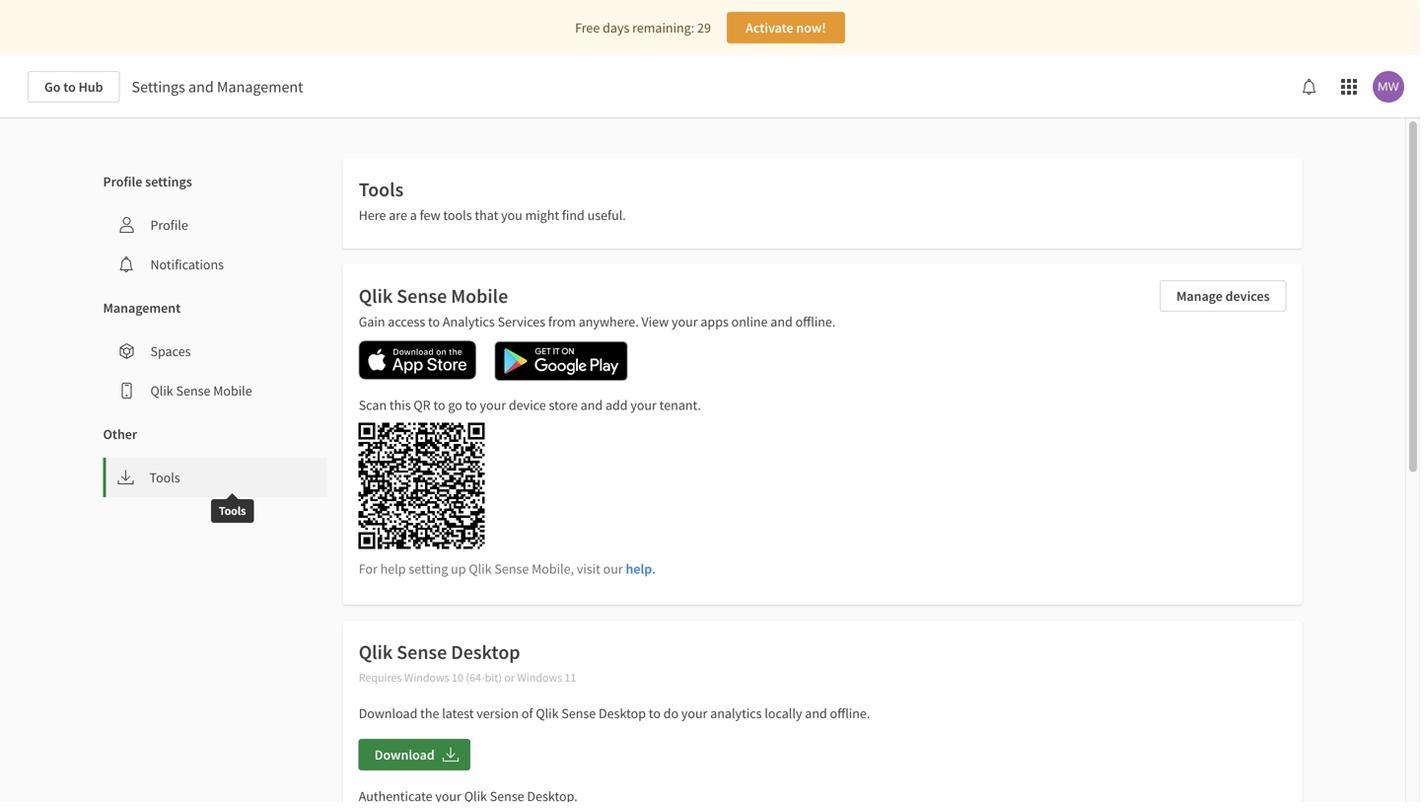 Task type: describe. For each thing, give the bounding box(es) containing it.
a
[[410, 206, 417, 224]]

1 vertical spatial tools
[[150, 469, 180, 486]]

help
[[381, 560, 406, 578]]

remaining:
[[633, 19, 695, 37]]

go to hub
[[44, 78, 103, 96]]

from
[[549, 313, 576, 331]]

sense inside qlik sense desktop requires windows 10 (64-bit) or windows 11
[[397, 640, 447, 665]]

0 vertical spatial qlik sense mobile
[[359, 284, 508, 308]]

latest
[[442, 705, 474, 722]]

days
[[603, 19, 630, 37]]

qlik sense mobile link
[[103, 371, 327, 411]]

sense down the 11
[[562, 705, 596, 722]]

of
[[522, 705, 533, 722]]

free days remaining: 29
[[575, 19, 711, 37]]

get qlik sense mobile saas on the google play store. image
[[485, 332, 638, 391]]

download for download
[[375, 746, 435, 764]]

free
[[575, 19, 600, 37]]

help.
[[626, 560, 656, 578]]

and right online
[[771, 313, 793, 331]]

access
[[388, 313, 426, 331]]

might
[[526, 206, 560, 224]]

1 windows from the left
[[405, 670, 450, 685]]

visit
[[577, 560, 601, 578]]

online
[[732, 313, 768, 331]]

11
[[565, 670, 577, 685]]

spaces link
[[103, 332, 327, 371]]

2 windows from the left
[[517, 670, 563, 685]]

you
[[501, 206, 523, 224]]

tools inside tooltip
[[219, 503, 246, 519]]

your left device at the left
[[480, 396, 506, 414]]

desktop inside qlik sense desktop requires windows 10 (64-bit) or windows 11
[[451, 640, 521, 665]]

your right the add
[[631, 396, 657, 414]]

mobile,
[[532, 560, 574, 578]]

qr
[[414, 396, 431, 414]]

up
[[451, 560, 466, 578]]

profile for profile
[[150, 216, 188, 234]]

qlik sense desktop requires windows 10 (64-bit) or windows 11
[[359, 640, 577, 685]]

0 horizontal spatial qlik sense mobile
[[150, 382, 252, 400]]

go
[[448, 396, 463, 414]]

that
[[475, 206, 499, 224]]

qlik inside qlik sense desktop requires windows 10 (64-bit) or windows 11
[[359, 640, 393, 665]]

maria williams image
[[1374, 71, 1405, 103]]

our
[[604, 560, 623, 578]]

spaces
[[150, 342, 191, 360]]

add
[[606, 396, 628, 414]]

sense down spaces link
[[176, 382, 211, 400]]

activate now! link
[[727, 12, 846, 43]]

the
[[421, 705, 440, 722]]

manage
[[1177, 287, 1223, 305]]

download the latest version of qlik sense desktop to do your analytics locally and offline.
[[359, 705, 871, 722]]

qlik right "of"
[[536, 705, 559, 722]]

qlik right up
[[469, 560, 492, 578]]

manage devices button
[[1160, 280, 1287, 312]]

activate
[[746, 19, 794, 37]]

your right do
[[682, 705, 708, 722]]

1 vertical spatial mobile
[[213, 382, 252, 400]]

profile for profile settings
[[103, 173, 142, 190]]

services
[[498, 313, 546, 331]]

find
[[562, 206, 585, 224]]

and left the add
[[581, 396, 603, 414]]

1 vertical spatial offline.
[[830, 705, 871, 722]]

are
[[389, 206, 408, 224]]

0 vertical spatial mobile
[[451, 284, 508, 308]]

download for download the latest version of qlik sense desktop to do your analytics locally and offline.
[[359, 705, 418, 722]]

few
[[420, 206, 441, 224]]



Task type: locate. For each thing, give the bounding box(es) containing it.
desktop left do
[[599, 705, 646, 722]]

view
[[642, 313, 669, 331]]

0 horizontal spatial tools
[[150, 469, 180, 486]]

windows right or
[[517, 670, 563, 685]]

1 vertical spatial download
[[375, 746, 435, 764]]

download button
[[359, 739, 471, 771]]

device
[[509, 396, 546, 414]]

1 vertical spatial qlik sense mobile
[[150, 382, 252, 400]]

and right "settings"
[[188, 77, 214, 97]]

1 horizontal spatial qlik sense mobile
[[359, 284, 508, 308]]

notifications
[[150, 256, 224, 273]]

apps
[[701, 313, 729, 331]]

windows left 10
[[405, 670, 450, 685]]

other
[[103, 425, 137, 443]]

settings
[[145, 173, 192, 190]]

bit)
[[485, 670, 502, 685]]

1 horizontal spatial mobile
[[451, 284, 508, 308]]

profile link
[[103, 205, 327, 245]]

tools left tools tooltip at the left of page
[[150, 469, 180, 486]]

29
[[698, 19, 711, 37]]

analytics
[[443, 313, 495, 331]]

download qlik sense mobile saas from the apple app store image
[[359, 340, 477, 380]]

2 horizontal spatial tools
[[359, 177, 404, 202]]

download down the
[[375, 746, 435, 764]]

sense up requires
[[397, 640, 447, 665]]

mobile up the analytics
[[451, 284, 508, 308]]

1 vertical spatial profile
[[150, 216, 188, 234]]

1 horizontal spatial profile
[[150, 216, 188, 234]]

for help setting up qlik sense mobile, visit our help.
[[359, 560, 656, 578]]

settings and management
[[132, 77, 304, 97]]

useful.
[[588, 206, 626, 224]]

0 horizontal spatial windows
[[405, 670, 450, 685]]

mobile
[[451, 284, 508, 308], [213, 382, 252, 400]]

qlik down spaces
[[150, 382, 173, 400]]

offline.
[[796, 313, 836, 331], [830, 705, 871, 722]]

activate now!
[[746, 19, 827, 37]]

to
[[63, 78, 76, 96], [428, 313, 440, 331], [434, 396, 446, 414], [465, 396, 477, 414], [649, 705, 661, 722]]

tools up 'here' in the top left of the page
[[359, 177, 404, 202]]

qlik sense mobile up access
[[359, 284, 508, 308]]

your right view
[[672, 313, 698, 331]]

profile
[[103, 173, 142, 190], [150, 216, 188, 234]]

desktop up bit)
[[451, 640, 521, 665]]

tools link
[[106, 458, 327, 497]]

and
[[188, 77, 214, 97], [771, 313, 793, 331], [581, 396, 603, 414], [805, 705, 828, 722]]

gain access to analytics services from anywhere. view your apps online and offline.
[[359, 313, 836, 331]]

this
[[390, 396, 411, 414]]

0 vertical spatial profile
[[103, 173, 142, 190]]

0 horizontal spatial desktop
[[451, 640, 521, 665]]

tools
[[359, 177, 404, 202], [150, 469, 180, 486], [219, 503, 246, 519]]

qlik sense mobile down spaces link
[[150, 382, 252, 400]]

0 vertical spatial download
[[359, 705, 418, 722]]

sense left mobile,
[[495, 560, 529, 578]]

(64-
[[466, 670, 485, 685]]

download inside button
[[375, 746, 435, 764]]

tools inside tools here are a few tools that you might find useful.
[[359, 177, 404, 202]]

0 vertical spatial management
[[217, 77, 304, 97]]

10
[[452, 670, 464, 685]]

for
[[359, 560, 378, 578]]

tools here are a few tools that you might find useful.
[[359, 177, 626, 224]]

version
[[477, 705, 519, 722]]

sense up access
[[397, 284, 447, 308]]

1 horizontal spatial tools
[[219, 503, 246, 519]]

offline. right locally
[[830, 705, 871, 722]]

download down requires
[[359, 705, 418, 722]]

devices
[[1226, 287, 1271, 305]]

analytics
[[711, 705, 762, 722]]

settings
[[132, 77, 185, 97]]

requires
[[359, 670, 402, 685]]

store
[[549, 396, 578, 414]]

go
[[44, 78, 61, 96]]

manage devices
[[1177, 287, 1271, 305]]

1 vertical spatial management
[[103, 299, 181, 317]]

profile left the settings
[[103, 173, 142, 190]]

help. link
[[626, 560, 656, 578]]

scan
[[359, 396, 387, 414]]

locally
[[765, 705, 803, 722]]

hub
[[79, 78, 103, 96]]

offline. right online
[[796, 313, 836, 331]]

profile up notifications
[[150, 216, 188, 234]]

0 vertical spatial offline.
[[796, 313, 836, 331]]

qlik up gain
[[359, 284, 393, 308]]

gain
[[359, 313, 385, 331]]

0 horizontal spatial profile
[[103, 173, 142, 190]]

0 vertical spatial desktop
[[451, 640, 521, 665]]

1 vertical spatial desktop
[[599, 705, 646, 722]]

1 horizontal spatial windows
[[517, 670, 563, 685]]

your
[[672, 313, 698, 331], [480, 396, 506, 414], [631, 396, 657, 414], [682, 705, 708, 722]]

notifications link
[[103, 245, 327, 284]]

setting
[[409, 560, 448, 578]]

tools tooltip
[[211, 486, 254, 523]]

here
[[359, 206, 386, 224]]

0 horizontal spatial management
[[103, 299, 181, 317]]

1 horizontal spatial management
[[217, 77, 304, 97]]

do
[[664, 705, 679, 722]]

go to hub link
[[28, 71, 120, 103]]

sense
[[397, 284, 447, 308], [176, 382, 211, 400], [495, 560, 529, 578], [397, 640, 447, 665], [562, 705, 596, 722]]

windows
[[405, 670, 450, 685], [517, 670, 563, 685]]

mobile down spaces link
[[213, 382, 252, 400]]

0 horizontal spatial mobile
[[213, 382, 252, 400]]

desktop
[[451, 640, 521, 665], [599, 705, 646, 722]]

profile settings
[[103, 173, 192, 190]]

2 vertical spatial tools
[[219, 503, 246, 519]]

management
[[217, 77, 304, 97], [103, 299, 181, 317]]

1 horizontal spatial desktop
[[599, 705, 646, 722]]

now!
[[797, 19, 827, 37]]

qlik
[[359, 284, 393, 308], [150, 382, 173, 400], [469, 560, 492, 578], [359, 640, 393, 665], [536, 705, 559, 722]]

tenant.
[[660, 396, 701, 414]]

qlik up requires
[[359, 640, 393, 665]]

scan this qr to go to your device store and add your tenant.
[[359, 396, 701, 414]]

or
[[505, 670, 515, 685]]

download
[[359, 705, 418, 722], [375, 746, 435, 764]]

tools down tools link
[[219, 503, 246, 519]]

qlik sense mobile
[[359, 284, 508, 308], [150, 382, 252, 400]]

0 vertical spatial tools
[[359, 177, 404, 202]]

tools
[[443, 206, 472, 224]]

and right locally
[[805, 705, 828, 722]]

anywhere.
[[579, 313, 639, 331]]



Task type: vqa. For each thing, say whether or not it's contained in the screenshot.
the leftmost Fields
no



